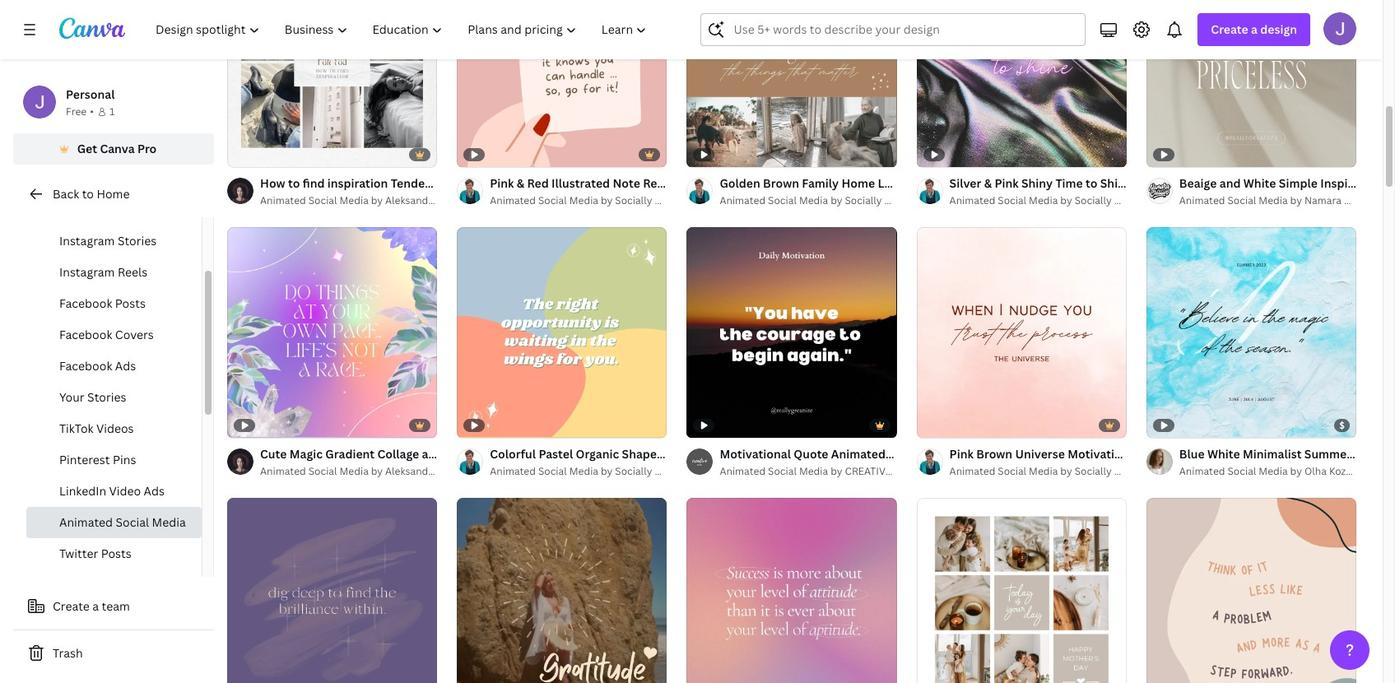 Task type: describe. For each thing, give the bounding box(es) containing it.
socially inside the silver & pink shiny time to shine quote animated social media animated social media by socially sorted
[[1075, 194, 1112, 208]]

motivational quote animated social media animated social media by creative man
[[720, 446, 959, 478]]

social
[[889, 446, 921, 462]]

quote inside motivational quote animated social media animated social media by creative man
[[794, 446, 829, 462]]

1 horizontal spatial ads
[[144, 483, 165, 499]]

stories for your stories
[[87, 389, 126, 405]]

shiny
[[1022, 176, 1053, 191]]

time
[[1056, 176, 1083, 191]]

pinterest
[[59, 452, 110, 468]]

create for create a design
[[1211, 21, 1249, 37]]

animated social media by namara creative
[[1180, 194, 1384, 208]]

personal
[[66, 86, 115, 102]]

motivational
[[720, 446, 791, 462]]

video
[[109, 483, 141, 499]]

trash link
[[13, 637, 214, 670]]

media
[[924, 446, 959, 462]]

create a design
[[1211, 21, 1297, 37]]

twitter posts link
[[26, 538, 202, 570]]

covers
[[115, 327, 154, 342]]

man
[[894, 464, 917, 478]]

creative
[[845, 464, 892, 478]]

a for team
[[92, 599, 99, 614]]

instagram posts link
[[26, 194, 202, 226]]

by inside motivational quote animated social media animated social media by creative man
[[831, 464, 843, 478]]

chubar for 1st animated social media by aleksandra chubar "link" from the top of the page
[[440, 194, 475, 208]]

silver & pink shiny time to shine quote animated social media animated social media by socially sorted
[[950, 176, 1301, 208]]

back to home
[[53, 186, 130, 202]]

0 horizontal spatial ads
[[115, 358, 136, 374]]

twitter posts
[[59, 546, 132, 561]]

linkedin video ads
[[59, 483, 165, 499]]

facebook for facebook covers
[[59, 327, 112, 342]]

posts for instagram posts
[[118, 202, 148, 217]]

get
[[77, 141, 97, 156]]

animated social media by namara creative link
[[1180, 193, 1384, 209]]

creative
[[1344, 194, 1384, 208]]

&
[[984, 176, 992, 191]]

1 animated social media by aleksandra chubar link from the top
[[260, 193, 475, 209]]

2 animated social media by aleksandra chubar link from the top
[[260, 463, 475, 480]]

silver
[[950, 176, 982, 191]]

your stories
[[59, 389, 126, 405]]

animated social media
[[59, 515, 186, 530]]

back
[[53, 186, 79, 202]]

reels
[[118, 264, 147, 280]]

how to find inspiration tender collage animated instagram post with audio image
[[227, 0, 437, 167]]

quote inside the silver & pink shiny time to shine quote animated social media animated social media by socially sorted
[[1135, 176, 1170, 191]]

twitter
[[59, 546, 98, 561]]

get canva pro button
[[13, 133, 214, 165]]

kozachenko
[[1329, 464, 1386, 478]]

home
[[97, 186, 130, 202]]

pins
[[113, 452, 136, 468]]

instagram stories
[[59, 233, 157, 249]]

get canva pro
[[77, 141, 157, 156]]

create for create a team
[[53, 599, 90, 614]]

team
[[102, 599, 130, 614]]

sorted inside the silver & pink shiny time to shine quote animated social media animated social media by socially sorted
[[1115, 194, 1147, 208]]

trash
[[53, 645, 83, 661]]

facebook ads link
[[26, 351, 202, 382]]

social inside motivational quote animated social media animated social media by creative man
[[768, 464, 797, 478]]

posts for twitter posts
[[101, 546, 132, 561]]

silver & pink shiny time to shine quote animated social media link
[[950, 175, 1301, 193]]



Task type: locate. For each thing, give the bounding box(es) containing it.
0 vertical spatial stories
[[118, 233, 157, 249]]

facebook posts link
[[26, 288, 202, 319]]

social
[[1229, 176, 1263, 191], [308, 194, 337, 208], [538, 194, 567, 208], [768, 194, 797, 208], [998, 194, 1027, 208], [1228, 194, 1257, 208], [308, 464, 337, 478], [538, 464, 567, 478], [768, 464, 797, 478], [998, 464, 1027, 478], [1228, 464, 1257, 478], [116, 515, 149, 530]]

1 horizontal spatial a
[[1251, 21, 1258, 37]]

animated
[[1172, 176, 1227, 191], [260, 194, 306, 208], [490, 194, 536, 208], [720, 194, 766, 208], [950, 194, 996, 208], [1180, 194, 1226, 208], [831, 446, 886, 462], [260, 464, 306, 478], [490, 464, 536, 478], [720, 464, 766, 478], [950, 464, 996, 478], [1180, 464, 1226, 478], [59, 515, 113, 530]]

tiktok
[[59, 421, 94, 436]]

free •
[[66, 105, 94, 119]]

facebook up facebook ads
[[59, 327, 112, 342]]

top level navigation element
[[145, 13, 661, 46]]

sorted
[[655, 194, 687, 208], [885, 194, 917, 208], [1115, 194, 1147, 208], [655, 464, 687, 478], [1115, 464, 1147, 478]]

socially
[[615, 194, 652, 208], [845, 194, 882, 208], [1075, 194, 1112, 208], [615, 464, 652, 478], [1075, 464, 1112, 478]]

quote right shine
[[1135, 176, 1170, 191]]

media inside motivational quote animated social media animated social media by creative man
[[799, 464, 828, 478]]

0 vertical spatial a
[[1251, 21, 1258, 37]]

3 instagram from the top
[[59, 264, 115, 280]]

1 vertical spatial posts
[[115, 296, 146, 311]]

animated social media by olha kozachenko
[[1180, 464, 1386, 478]]

stories for instagram stories
[[118, 233, 157, 249]]

create inside dropdown button
[[1211, 21, 1249, 37]]

0 vertical spatial ads
[[115, 358, 136, 374]]

instagram for instagram stories
[[59, 233, 115, 249]]

instagram stories link
[[26, 226, 202, 257]]

stories down the 'facebook ads' link in the bottom left of the page
[[87, 389, 126, 405]]

2 aleksandra from the top
[[385, 464, 438, 478]]

posts up instagram stories link
[[118, 202, 148, 217]]

tan orange & blue positivity step forward animated social media image
[[1147, 498, 1357, 683]]

3 facebook from the top
[[59, 358, 112, 374]]

jacob simon image
[[1324, 12, 1357, 45]]

facebook up your stories
[[59, 358, 112, 374]]

0 vertical spatial animated social media by aleksandra chubar link
[[260, 193, 475, 209]]

videos
[[96, 421, 134, 436]]

facebook for facebook posts
[[59, 296, 112, 311]]

to right time
[[1086, 176, 1098, 191]]

•
[[90, 105, 94, 119]]

1 vertical spatial aleksandra
[[385, 464, 438, 478]]

1 horizontal spatial create
[[1211, 21, 1249, 37]]

animated inside animated social media by namara creative link
[[1180, 194, 1226, 208]]

$
[[1340, 419, 1345, 431]]

create a design button
[[1198, 13, 1311, 46]]

a for design
[[1251, 21, 1258, 37]]

1 horizontal spatial to
[[1086, 176, 1098, 191]]

animated social media by olha kozachenko link
[[1180, 463, 1386, 480]]

facebook posts
[[59, 296, 146, 311]]

free
[[66, 105, 87, 119]]

animated inside animated social media by olha kozachenko link
[[1180, 464, 1226, 478]]

1 vertical spatial quote
[[794, 446, 829, 462]]

to
[[1086, 176, 1098, 191], [82, 186, 94, 202]]

to right back
[[82, 186, 94, 202]]

0 vertical spatial animated social media by aleksandra chubar
[[260, 194, 475, 208]]

canva
[[100, 141, 135, 156]]

linkedin
[[59, 483, 106, 499]]

1 animated social media by aleksandra chubar from the top
[[260, 194, 475, 208]]

tiktok videos
[[59, 421, 134, 436]]

pink brown universe motivational quote animated social media image
[[917, 228, 1127, 438]]

0 horizontal spatial quote
[[794, 446, 829, 462]]

1 vertical spatial stories
[[87, 389, 126, 405]]

ads down covers
[[115, 358, 136, 374]]

by
[[371, 194, 383, 208], [601, 194, 613, 208], [831, 194, 843, 208], [1061, 194, 1073, 208], [1291, 194, 1302, 208], [371, 464, 383, 478], [601, 464, 613, 478], [831, 464, 843, 478], [1061, 464, 1073, 478], [1291, 464, 1302, 478]]

1 aleksandra from the top
[[385, 194, 438, 208]]

Search search field
[[734, 14, 1075, 45]]

2 vertical spatial facebook
[[59, 358, 112, 374]]

ads
[[115, 358, 136, 374], [144, 483, 165, 499]]

2 vertical spatial instagram
[[59, 264, 115, 280]]

animated social media by aleksandra chubar for 1st animated social media by aleksandra chubar "link" from the top of the page
[[260, 194, 475, 208]]

1 horizontal spatial quote
[[1135, 176, 1170, 191]]

chubar for 1st animated social media by aleksandra chubar "link" from the bottom
[[440, 464, 475, 478]]

0 vertical spatial create
[[1211, 21, 1249, 37]]

olha
[[1305, 464, 1327, 478]]

linkedin video ads link
[[26, 476, 202, 507]]

a left the design
[[1251, 21, 1258, 37]]

0 horizontal spatial to
[[82, 186, 94, 202]]

0 horizontal spatial a
[[92, 599, 99, 614]]

tiktok videos link
[[26, 413, 202, 445]]

instagram reels link
[[26, 257, 202, 288]]

namara
[[1305, 194, 1342, 208]]

media
[[1266, 176, 1301, 191], [340, 194, 369, 208], [569, 194, 599, 208], [799, 194, 828, 208], [1029, 194, 1058, 208], [1259, 194, 1288, 208], [340, 464, 369, 478], [569, 464, 599, 478], [799, 464, 828, 478], [1029, 464, 1058, 478], [1259, 464, 1288, 478], [152, 515, 186, 530]]

animated social media by creative man link
[[720, 463, 917, 480]]

0 vertical spatial facebook
[[59, 296, 112, 311]]

1 vertical spatial a
[[92, 599, 99, 614]]

2 chubar from the top
[[440, 464, 475, 478]]

chubar
[[440, 194, 475, 208], [440, 464, 475, 478]]

1 chubar from the top
[[440, 194, 475, 208]]

0 vertical spatial posts
[[118, 202, 148, 217]]

create left the design
[[1211, 21, 1249, 37]]

aleksandra
[[385, 194, 438, 208], [385, 464, 438, 478]]

a
[[1251, 21, 1258, 37], [92, 599, 99, 614]]

posts down reels
[[115, 296, 146, 311]]

quote up animated social media by creative man link in the right bottom of the page
[[794, 446, 829, 462]]

motivational quote animated social media link
[[720, 445, 959, 463]]

None search field
[[701, 13, 1086, 46]]

facebook inside the facebook posts link
[[59, 296, 112, 311]]

instagram for instagram posts
[[59, 202, 115, 217]]

shine
[[1101, 176, 1132, 191]]

to inside the silver & pink shiny time to shine quote animated social media animated social media by socially sorted
[[1086, 176, 1098, 191]]

1 vertical spatial instagram
[[59, 233, 115, 249]]

1 vertical spatial animated social media by aleksandra chubar
[[260, 464, 475, 478]]

0 vertical spatial quote
[[1135, 176, 1170, 191]]

back to home link
[[13, 178, 214, 211]]

facebook down instagram reels
[[59, 296, 112, 311]]

1 vertical spatial create
[[53, 599, 90, 614]]

instagram for instagram reels
[[59, 264, 115, 280]]

posts
[[118, 202, 148, 217], [115, 296, 146, 311], [101, 546, 132, 561]]

1 vertical spatial animated social media by aleksandra chubar link
[[260, 463, 475, 480]]

facebook covers
[[59, 327, 154, 342]]

posts down animated social media
[[101, 546, 132, 561]]

create
[[1211, 21, 1249, 37], [53, 599, 90, 614]]

facebook ads
[[59, 358, 136, 374]]

animated social media by aleksandra chubar
[[260, 194, 475, 208], [260, 464, 475, 478]]

1 vertical spatial ads
[[144, 483, 165, 499]]

pinterest pins link
[[26, 445, 202, 476]]

0 vertical spatial chubar
[[440, 194, 475, 208]]

posts for facebook posts
[[115, 296, 146, 311]]

ads right video
[[144, 483, 165, 499]]

2 animated social media by aleksandra chubar from the top
[[260, 464, 475, 478]]

by inside the silver & pink shiny time to shine quote animated social media animated social media by socially sorted
[[1061, 194, 1073, 208]]

animated social media by socially sorted
[[490, 194, 687, 208], [720, 194, 917, 208], [490, 464, 687, 478], [950, 464, 1147, 478]]

1
[[109, 105, 115, 119]]

animated social media by socially sorted link
[[490, 193, 687, 209], [720, 193, 917, 209], [950, 193, 1147, 209], [490, 463, 687, 480], [950, 463, 1147, 480]]

facebook for facebook ads
[[59, 358, 112, 374]]

instagram
[[59, 202, 115, 217], [59, 233, 115, 249], [59, 264, 115, 280]]

a inside create a team button
[[92, 599, 99, 614]]

your stories link
[[26, 382, 202, 413]]

a left team
[[92, 599, 99, 614]]

create a team
[[53, 599, 130, 614]]

create a team button
[[13, 590, 214, 623]]

facebook inside the 'facebook ads' link
[[59, 358, 112, 374]]

instagram posts
[[59, 202, 148, 217]]

quote
[[1135, 176, 1170, 191], [794, 446, 829, 462]]

pro
[[137, 141, 157, 156]]

animated social media by aleksandra chubar link
[[260, 193, 475, 209], [260, 463, 475, 480]]

create inside button
[[53, 599, 90, 614]]

facebook covers link
[[26, 319, 202, 351]]

0 vertical spatial instagram
[[59, 202, 115, 217]]

animated social media by aleksandra chubar for 1st animated social media by aleksandra chubar "link" from the bottom
[[260, 464, 475, 478]]

pinterest pins
[[59, 452, 136, 468]]

2 instagram from the top
[[59, 233, 115, 249]]

stories up reels
[[118, 233, 157, 249]]

0 horizontal spatial create
[[53, 599, 90, 614]]

facebook
[[59, 296, 112, 311], [59, 327, 112, 342], [59, 358, 112, 374]]

1 facebook from the top
[[59, 296, 112, 311]]

2 vertical spatial posts
[[101, 546, 132, 561]]

1 vertical spatial chubar
[[440, 464, 475, 478]]

your
[[59, 389, 85, 405]]

0 vertical spatial aleksandra
[[385, 194, 438, 208]]

facebook inside facebook covers link
[[59, 327, 112, 342]]

instagram reels
[[59, 264, 147, 280]]

1 instagram from the top
[[59, 202, 115, 217]]

stories
[[118, 233, 157, 249], [87, 389, 126, 405]]

2 facebook from the top
[[59, 327, 112, 342]]

create left team
[[53, 599, 90, 614]]

1 vertical spatial facebook
[[59, 327, 112, 342]]

a inside create a design dropdown button
[[1251, 21, 1258, 37]]

pink
[[995, 176, 1019, 191]]

design
[[1261, 21, 1297, 37]]



Task type: vqa. For each thing, say whether or not it's contained in the screenshot.
"1"
yes



